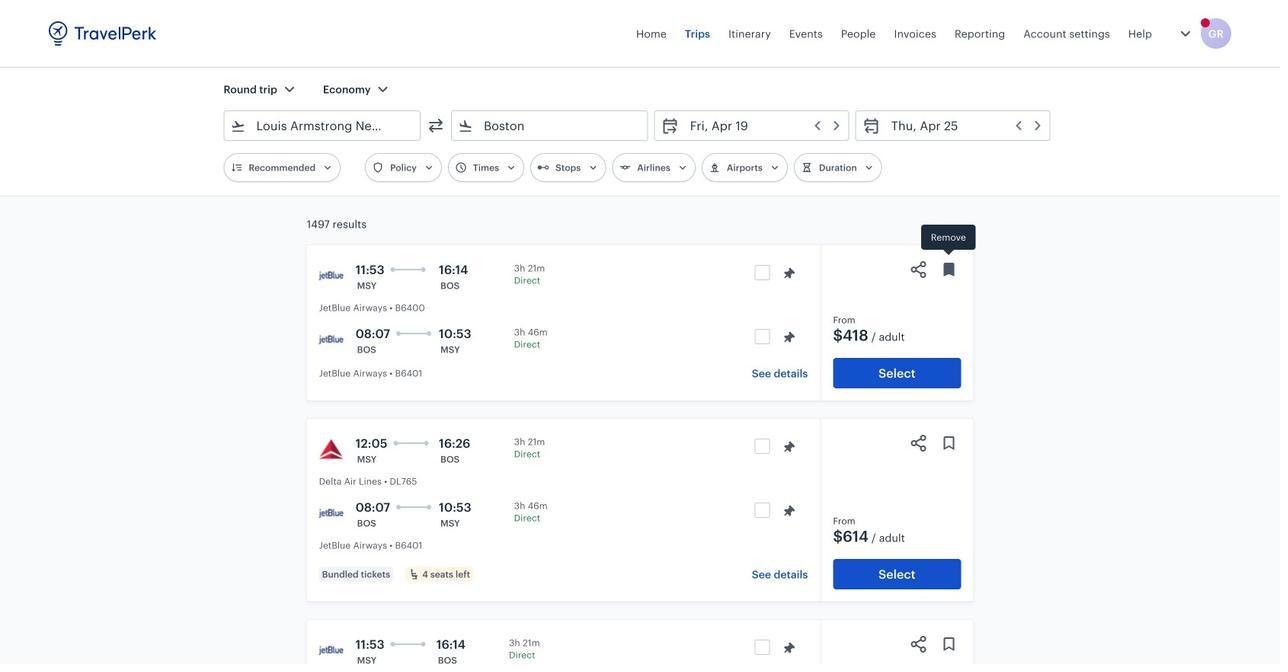 Task type: locate. For each thing, give the bounding box(es) containing it.
Return field
[[881, 114, 1044, 138]]

jetblue airways image
[[319, 639, 343, 663]]

Depart field
[[680, 114, 843, 138]]

1 vertical spatial jetblue airways image
[[319, 328, 343, 352]]

jetblue airways image
[[319, 264, 343, 288], [319, 328, 343, 352], [319, 501, 343, 526]]

tooltip
[[921, 225, 976, 257]]

2 vertical spatial jetblue airways image
[[319, 501, 343, 526]]

0 vertical spatial jetblue airways image
[[319, 264, 343, 288]]

To search field
[[473, 114, 628, 138]]



Task type: vqa. For each thing, say whether or not it's contained in the screenshot.
From "SEARCH FIELD"
yes



Task type: describe. For each thing, give the bounding box(es) containing it.
2 jetblue airways image from the top
[[319, 328, 343, 352]]

1 jetblue airways image from the top
[[319, 264, 343, 288]]

From search field
[[246, 114, 400, 138]]

delta air lines image
[[319, 437, 343, 462]]

3 jetblue airways image from the top
[[319, 501, 343, 526]]



